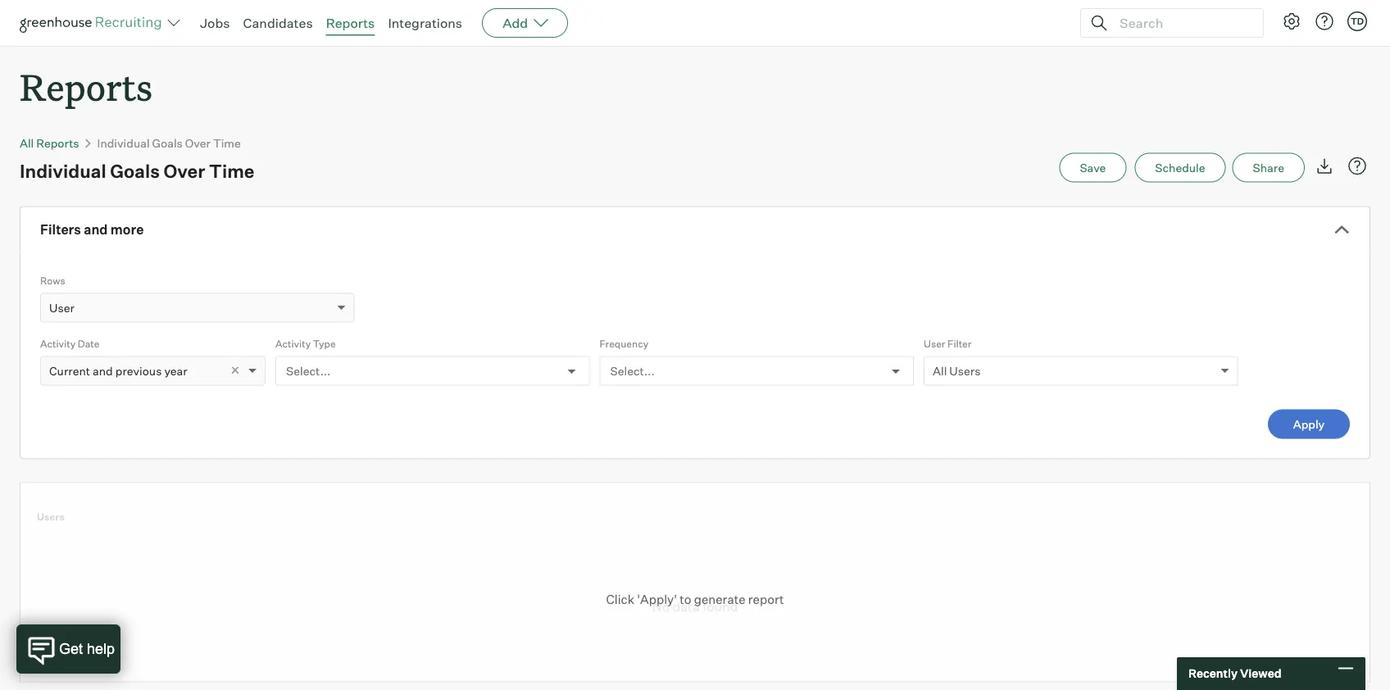 Task type: vqa. For each thing, say whether or not it's contained in the screenshot.
2nd The "+ Add Another" link from the bottom of the page
no



Task type: locate. For each thing, give the bounding box(es) containing it.
add
[[503, 15, 528, 31]]

×
[[231, 361, 240, 379]]

1 horizontal spatial all
[[933, 364, 947, 378]]

td
[[1351, 16, 1365, 27]]

1 vertical spatial all
[[933, 364, 947, 378]]

0 vertical spatial individual goals over time
[[97, 136, 241, 150]]

date
[[78, 338, 100, 350]]

and left more
[[84, 222, 108, 238]]

configure image
[[1283, 11, 1302, 31]]

1 vertical spatial over
[[164, 160, 205, 182]]

individual down all reports
[[20, 160, 106, 182]]

report
[[749, 592, 784, 607]]

1 select... from the left
[[286, 364, 331, 378]]

year
[[164, 364, 187, 378]]

user left filter
[[924, 338, 946, 350]]

candidates
[[243, 15, 313, 31]]

users
[[950, 364, 981, 378], [37, 511, 65, 523]]

jobs
[[200, 15, 230, 31]]

reports
[[326, 15, 375, 31], [20, 62, 153, 111], [36, 136, 79, 150]]

user down rows
[[49, 301, 74, 315]]

individual goals over time link
[[97, 136, 241, 150]]

greenhouse recruiting image
[[20, 13, 167, 33]]

reports link
[[326, 15, 375, 31]]

frequency
[[600, 338, 649, 350]]

found
[[703, 599, 738, 615]]

column header
[[21, 484, 62, 500]]

1 vertical spatial users
[[37, 511, 65, 523]]

goals
[[152, 136, 183, 150], [110, 160, 160, 182]]

candidates link
[[243, 15, 313, 31]]

1 activity from the left
[[40, 338, 76, 350]]

all
[[20, 136, 34, 150], [933, 364, 947, 378]]

1 horizontal spatial select...
[[611, 364, 655, 378]]

select... for activity type
[[286, 364, 331, 378]]

1 horizontal spatial user
[[924, 338, 946, 350]]

add button
[[482, 8, 568, 38]]

all reports link
[[20, 136, 79, 150]]

share button
[[1233, 153, 1306, 183]]

schedule
[[1156, 160, 1206, 175]]

0 horizontal spatial all
[[20, 136, 34, 150]]

and for filters
[[84, 222, 108, 238]]

user option
[[49, 301, 74, 315]]

2 activity from the left
[[276, 338, 311, 350]]

apply button
[[1269, 410, 1351, 439]]

activity left type
[[276, 338, 311, 350]]

over
[[185, 136, 211, 150], [164, 160, 205, 182]]

td button
[[1348, 11, 1368, 31]]

Search text field
[[1116, 11, 1249, 35]]

no
[[652, 599, 670, 615]]

0 vertical spatial users
[[950, 364, 981, 378]]

0 horizontal spatial activity
[[40, 338, 76, 350]]

0 horizontal spatial users
[[37, 511, 65, 523]]

activity date
[[40, 338, 100, 350]]

select... down activity type
[[286, 364, 331, 378]]

select...
[[286, 364, 331, 378], [611, 364, 655, 378]]

save
[[1080, 160, 1107, 175]]

activity for activity date
[[40, 338, 76, 350]]

jobs link
[[200, 15, 230, 31]]

schedule button
[[1135, 153, 1227, 183]]

0 vertical spatial reports
[[326, 15, 375, 31]]

share
[[1254, 160, 1285, 175]]

recently viewed
[[1189, 667, 1282, 681]]

1 vertical spatial time
[[209, 160, 255, 182]]

individual
[[97, 136, 150, 150], [20, 160, 106, 182]]

individual right all reports
[[97, 136, 150, 150]]

0 vertical spatial and
[[84, 222, 108, 238]]

users column header
[[21, 501, 1385, 531]]

select... down frequency
[[611, 364, 655, 378]]

0 vertical spatial all
[[20, 136, 34, 150]]

user for user filter
[[924, 338, 946, 350]]

all for all users
[[933, 364, 947, 378]]

td button
[[1345, 8, 1371, 34]]

0 vertical spatial user
[[49, 301, 74, 315]]

and down date
[[93, 364, 113, 378]]

download image
[[1315, 156, 1335, 176]]

user
[[49, 301, 74, 315], [924, 338, 946, 350]]

2 select... from the left
[[611, 364, 655, 378]]

1 vertical spatial user
[[924, 338, 946, 350]]

faq image
[[1348, 156, 1368, 176]]

0 horizontal spatial select...
[[286, 364, 331, 378]]

time
[[213, 136, 241, 150], [209, 160, 255, 182]]

individual goals over time
[[97, 136, 241, 150], [20, 160, 255, 182]]

0 vertical spatial goals
[[152, 136, 183, 150]]

activity up current
[[40, 338, 76, 350]]

no data found
[[652, 599, 738, 615]]

1 horizontal spatial activity
[[276, 338, 311, 350]]

and
[[84, 222, 108, 238], [93, 364, 113, 378]]

1 vertical spatial and
[[93, 364, 113, 378]]

0 horizontal spatial user
[[49, 301, 74, 315]]

activity
[[40, 338, 76, 350], [276, 338, 311, 350]]

current and previous year option
[[49, 364, 187, 378]]

'apply'
[[637, 592, 677, 607]]

recently
[[1189, 667, 1238, 681]]

integrations
[[388, 15, 463, 31]]



Task type: describe. For each thing, give the bounding box(es) containing it.
select... for frequency
[[611, 364, 655, 378]]

all for all reports
[[20, 136, 34, 150]]

type
[[313, 338, 336, 350]]

filters and more
[[40, 222, 144, 238]]

apply
[[1294, 417, 1325, 432]]

click
[[606, 592, 635, 607]]

filter
[[948, 338, 972, 350]]

current
[[49, 364, 90, 378]]

1 vertical spatial reports
[[20, 62, 153, 111]]

more
[[111, 222, 144, 238]]

0 vertical spatial over
[[185, 136, 211, 150]]

column header inside users grid
[[21, 484, 62, 500]]

1 vertical spatial individual
[[20, 160, 106, 182]]

1 horizontal spatial users
[[950, 364, 981, 378]]

viewed
[[1241, 667, 1282, 681]]

previous
[[115, 364, 162, 378]]

save button
[[1060, 153, 1127, 183]]

data
[[673, 599, 700, 615]]

integrations link
[[388, 15, 463, 31]]

0 vertical spatial individual
[[97, 136, 150, 150]]

filters
[[40, 222, 81, 238]]

save and schedule this report to revisit it! element
[[1060, 153, 1135, 183]]

current and previous year
[[49, 364, 187, 378]]

activity type
[[276, 338, 336, 350]]

users grid
[[21, 484, 1385, 532]]

1 vertical spatial individual goals over time
[[20, 160, 255, 182]]

user filter
[[924, 338, 972, 350]]

1 vertical spatial goals
[[110, 160, 160, 182]]

all reports
[[20, 136, 79, 150]]

rows
[[40, 274, 65, 287]]

all users
[[933, 364, 981, 378]]

to
[[680, 592, 692, 607]]

generate
[[694, 592, 746, 607]]

user for user
[[49, 301, 74, 315]]

users inside column header
[[37, 511, 65, 523]]

2 vertical spatial reports
[[36, 136, 79, 150]]

activity for activity type
[[276, 338, 311, 350]]

0 vertical spatial time
[[213, 136, 241, 150]]

click 'apply' to generate report
[[606, 592, 784, 607]]

and for current
[[93, 364, 113, 378]]



